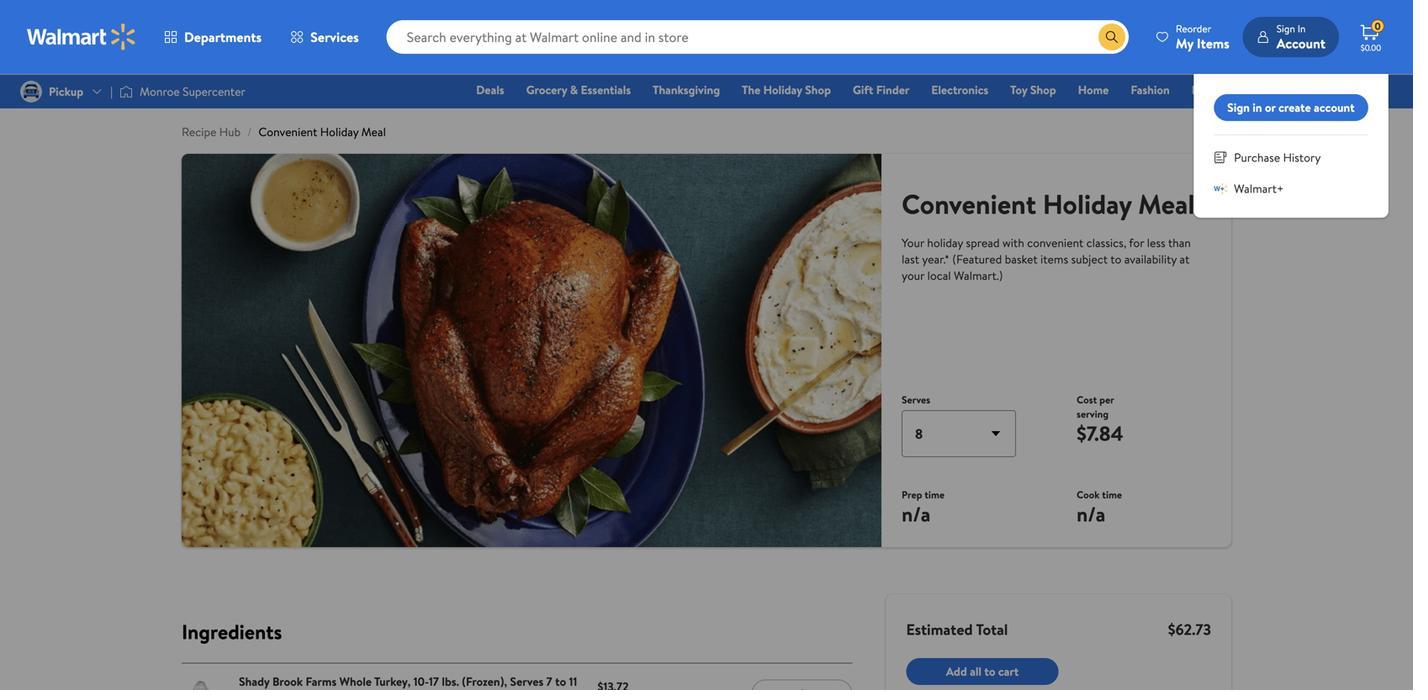 Task type: locate. For each thing, give the bounding box(es) containing it.
estimated total
[[906, 620, 1008, 641]]

0 horizontal spatial time
[[925, 488, 945, 502]]

to
[[1111, 251, 1122, 268], [985, 664, 996, 680], [555, 674, 566, 690]]

time
[[925, 488, 945, 502], [1102, 488, 1122, 502]]

walmart+ link down purchase history link on the top right of page
[[1214, 180, 1369, 198]]

n/a inside prep time n/a
[[902, 501, 931, 529]]

grocery
[[526, 82, 567, 98]]

sign
[[1277, 21, 1296, 36], [1228, 99, 1250, 116]]

classics,
[[1087, 235, 1127, 251]]

0 horizontal spatial holiday
[[320, 124, 359, 140]]

$0.00
[[1361, 42, 1382, 53]]

create
[[1279, 99, 1311, 116]]

1 horizontal spatial convenient
[[902, 186, 1037, 223]]

0 horizontal spatial sign
[[1228, 99, 1250, 116]]

subject
[[1072, 251, 1108, 268]]

one debit
[[1257, 82, 1314, 98]]

one debit link
[[1249, 81, 1321, 99]]

finder
[[877, 82, 910, 98]]

2 shop from the left
[[1031, 82, 1056, 98]]

2 time from the left
[[1102, 488, 1122, 502]]

basket
[[1005, 251, 1038, 268]]

11
[[569, 674, 577, 690]]

n/a inside cook time n/a
[[1077, 501, 1106, 529]]

$62.73
[[1168, 620, 1212, 641]]

items
[[1197, 34, 1230, 53]]

&
[[570, 82, 578, 98]]

the holiday shop link
[[735, 81, 839, 99]]

1 horizontal spatial walmart+
[[1336, 82, 1386, 98]]

search icon image
[[1105, 30, 1119, 44]]

departments button
[[150, 17, 276, 57]]

shop left gift
[[805, 82, 831, 98]]

total
[[976, 620, 1008, 641]]

0 vertical spatial convenient
[[259, 124, 317, 140]]

2 horizontal spatial holiday
[[1043, 186, 1132, 223]]

per
[[1100, 393, 1115, 407]]

or
[[1265, 99, 1276, 116]]

in
[[1298, 21, 1306, 36]]

walmart+ down purchase
[[1234, 180, 1284, 197]]

time inside cook time n/a
[[1102, 488, 1122, 502]]

0 vertical spatial holiday
[[764, 82, 803, 98]]

lbs.
[[442, 674, 459, 690]]

prep
[[902, 488, 923, 502]]

walmart image
[[27, 24, 136, 50]]

time right prep at right bottom
[[925, 488, 945, 502]]

serving
[[1077, 407, 1109, 422]]

time inside prep time n/a
[[925, 488, 945, 502]]

local
[[928, 268, 951, 284]]

time right cook
[[1102, 488, 1122, 502]]

/
[[247, 124, 252, 140]]

to right '7'
[[555, 674, 566, 690]]

recipe hub / convenient holiday meal
[[182, 124, 386, 140]]

the holiday shop
[[742, 82, 831, 98]]

prep time n/a
[[902, 488, 945, 529]]

1 vertical spatial serves
[[510, 674, 544, 690]]

1 vertical spatial walmart+
[[1234, 180, 1284, 197]]

17
[[429, 674, 439, 690]]

1 time from the left
[[925, 488, 945, 502]]

2 horizontal spatial to
[[1111, 251, 1122, 268]]

convenient
[[259, 124, 317, 140], [902, 186, 1037, 223]]

0 horizontal spatial serves
[[510, 674, 544, 690]]

your
[[902, 268, 925, 284]]

year.*
[[922, 251, 950, 268]]

history
[[1284, 149, 1321, 166]]

hub
[[219, 124, 241, 140]]

for
[[1129, 235, 1145, 251]]

walmart+
[[1336, 82, 1386, 98], [1234, 180, 1284, 197]]

walmart+ link
[[1328, 81, 1393, 99], [1214, 180, 1369, 198]]

shop right toy
[[1031, 82, 1056, 98]]

0 horizontal spatial shop
[[805, 82, 831, 98]]

2 n/a from the left
[[1077, 501, 1106, 529]]

1 horizontal spatial to
[[985, 664, 996, 680]]

to left the for
[[1111, 251, 1122, 268]]

holiday
[[764, 82, 803, 98], [320, 124, 359, 140], [1043, 186, 1132, 223]]

0 vertical spatial serves
[[902, 393, 931, 407]]

Walmart Site-Wide search field
[[387, 20, 1129, 54]]

shady brook farms whole turkey, 10-17 lbs. (frozen), serves 7 to 11
[[239, 674, 577, 690]]

1 vertical spatial meal
[[1139, 186, 1195, 223]]

1 horizontal spatial n/a
[[1077, 501, 1106, 529]]

7
[[547, 674, 553, 690]]

sign in or create account button
[[1214, 94, 1369, 121]]

1 horizontal spatial holiday
[[764, 82, 803, 98]]

sign in or create account
[[1228, 99, 1355, 116]]

fashion link
[[1124, 81, 1178, 99]]

walmart+ up account
[[1336, 82, 1386, 98]]

walmart+ image
[[1214, 182, 1228, 195]]

convenient right '/'
[[259, 124, 317, 140]]

0 horizontal spatial meal
[[361, 124, 386, 140]]

debit
[[1285, 82, 1314, 98]]

cook
[[1077, 488, 1100, 502]]

sign inside 'sign in account'
[[1277, 21, 1296, 36]]

walmart.)
[[954, 268, 1003, 284]]

registry link
[[1184, 81, 1243, 99]]

gift
[[853, 82, 874, 98]]

deals link
[[469, 81, 512, 99]]

1 vertical spatial walmart+ link
[[1214, 180, 1369, 198]]

convenient up spread
[[902, 186, 1037, 223]]

2 vertical spatial holiday
[[1043, 186, 1132, 223]]

services button
[[276, 17, 373, 57]]

0 vertical spatial sign
[[1277, 21, 1296, 36]]

sign inside button
[[1228, 99, 1250, 116]]

1 horizontal spatial meal
[[1139, 186, 1195, 223]]

0 horizontal spatial convenient
[[259, 124, 317, 140]]

n/a for cook time n/a
[[1077, 501, 1106, 529]]

cost per serving $7.84
[[1077, 393, 1124, 448]]

1 horizontal spatial shop
[[1031, 82, 1056, 98]]

all
[[970, 664, 982, 680]]

toy shop link
[[1003, 81, 1064, 99]]

1 vertical spatial sign
[[1228, 99, 1250, 116]]

gift finder link
[[846, 81, 917, 99]]

0 horizontal spatial n/a
[[902, 501, 931, 529]]

0 vertical spatial meal
[[361, 124, 386, 140]]

serves
[[902, 393, 931, 407], [510, 674, 544, 690]]

1 horizontal spatial time
[[1102, 488, 1122, 502]]

shop
[[805, 82, 831, 98], [1031, 82, 1056, 98]]

convenient holiday meal
[[902, 186, 1195, 223]]

to right all
[[985, 664, 996, 680]]

walmart+ link up account
[[1328, 81, 1393, 99]]

1 n/a from the left
[[902, 501, 931, 529]]

fashion
[[1131, 82, 1170, 98]]

in
[[1253, 99, 1263, 116]]

1 horizontal spatial sign
[[1277, 21, 1296, 36]]

$7.84
[[1077, 420, 1124, 448]]

essentials
[[581, 82, 631, 98]]



Task type: vqa. For each thing, say whether or not it's contained in the screenshot.
the Grocery & Essentials link
yes



Task type: describe. For each thing, give the bounding box(es) containing it.
home
[[1078, 82, 1109, 98]]

with
[[1003, 235, 1025, 251]]

the
[[742, 82, 761, 98]]

shady
[[239, 674, 270, 690]]

your holiday spread with convenient classics, for less than last year.* (featured basket items subject to availability at your local walmart.)
[[902, 235, 1191, 284]]

0 horizontal spatial walmart+
[[1234, 180, 1284, 197]]

reorder my items
[[1176, 21, 1230, 53]]

estimated
[[906, 620, 973, 641]]

recipe hub link
[[182, 124, 241, 140]]

0 vertical spatial walmart+
[[1336, 82, 1386, 98]]

sign in account
[[1277, 21, 1326, 53]]

thanksgiving link
[[645, 81, 728, 99]]

sign for or
[[1228, 99, 1250, 116]]

than
[[1169, 235, 1191, 251]]

n/a for prep time n/a
[[902, 501, 931, 529]]

0 vertical spatial walmart+ link
[[1328, 81, 1393, 99]]

farms
[[306, 674, 337, 690]]

1 horizontal spatial serves
[[902, 393, 931, 407]]

holiday for convenient
[[1043, 186, 1132, 223]]

purchase
[[1234, 149, 1281, 166]]

cook time n/a
[[1077, 488, 1122, 529]]

shady brook farms whole turkey, 10-17 lbs. (frozen), serves 7 to 11 link
[[239, 674, 577, 690]]

time for cook time n/a
[[1102, 488, 1122, 502]]

thanksgiving
[[653, 82, 720, 98]]

purchase history
[[1234, 149, 1321, 166]]

electronics
[[932, 82, 989, 98]]

(frozen),
[[462, 674, 507, 690]]

gift finder
[[853, 82, 910, 98]]

my
[[1176, 34, 1194, 53]]

add
[[946, 664, 967, 680]]

registry
[[1192, 82, 1235, 98]]

cost
[[1077, 393, 1097, 407]]

toy shop
[[1011, 82, 1056, 98]]

items
[[1041, 251, 1069, 268]]

add all to cart button
[[906, 659, 1059, 686]]

Search search field
[[387, 20, 1129, 54]]

(featured
[[953, 251, 1002, 268]]

account
[[1277, 34, 1326, 53]]

1 vertical spatial convenient
[[902, 186, 1037, 223]]

electronics link
[[924, 81, 996, 99]]

sign for account
[[1277, 21, 1296, 36]]

at
[[1180, 251, 1190, 268]]

brook
[[272, 674, 303, 690]]

to inside your holiday spread with convenient classics, for less than last year.* (featured basket items subject to availability at your local walmart.)
[[1111, 251, 1122, 268]]

convenient
[[1027, 235, 1084, 251]]

0
[[1375, 19, 1381, 33]]

availability
[[1125, 251, 1177, 268]]

departments
[[184, 28, 262, 46]]

to inside button
[[985, 664, 996, 680]]

10-
[[414, 674, 429, 690]]

your
[[902, 235, 925, 251]]

shady brook farms whole turkey, 10-17 lbs. (frozen), serves 7 to 11 image
[[182, 674, 219, 691]]

account
[[1314, 99, 1355, 116]]

last
[[902, 251, 920, 268]]

home link
[[1071, 81, 1117, 99]]

add all to cart
[[946, 664, 1019, 680]]

time for prep time n/a
[[925, 488, 945, 502]]

1 vertical spatial holiday
[[320, 124, 359, 140]]

toy
[[1011, 82, 1028, 98]]

one
[[1257, 82, 1282, 98]]

1 shop from the left
[[805, 82, 831, 98]]

holiday for the
[[764, 82, 803, 98]]

cart
[[999, 664, 1019, 680]]

spread
[[966, 235, 1000, 251]]

turkey,
[[374, 674, 411, 690]]

0 horizontal spatial to
[[555, 674, 566, 690]]

whole
[[339, 674, 372, 690]]

purchase history link
[[1214, 149, 1369, 167]]

less
[[1147, 235, 1166, 251]]

grocery & essentials link
[[519, 81, 639, 99]]

ingredients
[[182, 618, 282, 647]]

grocery & essentials
[[526, 82, 631, 98]]

deals
[[476, 82, 504, 98]]

holiday
[[927, 235, 963, 251]]

reorder
[[1176, 21, 1212, 36]]



